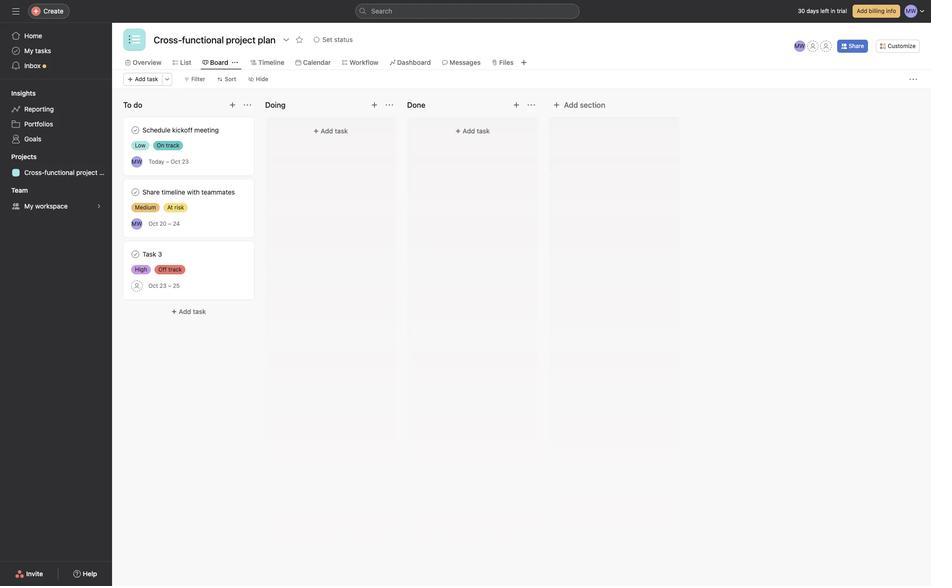 Task type: vqa. For each thing, say whether or not it's contained in the screenshot.
Portfolios link
yes



Task type: locate. For each thing, give the bounding box(es) containing it.
add task image down add tab image
[[513, 101, 521, 109]]

1 my from the top
[[24, 47, 33, 55]]

0 vertical spatial 23
[[182, 158, 189, 165]]

search
[[371, 7, 392, 15]]

1 vertical spatial completed image
[[130, 187, 141, 198]]

more section actions image for done
[[528, 101, 535, 109]]

track
[[166, 142, 179, 149], [168, 266, 182, 273]]

team
[[11, 186, 28, 194]]

1 vertical spatial mw
[[132, 158, 142, 165]]

2 completed checkbox from the top
[[130, 187, 141, 198]]

my tasks link
[[6, 43, 107, 58]]

0 vertical spatial track
[[166, 142, 179, 149]]

–
[[166, 158, 169, 165], [168, 221, 171, 228], [168, 283, 171, 290]]

oct down "on track"
[[171, 158, 180, 165]]

Completed checkbox
[[130, 125, 141, 136], [130, 187, 141, 198]]

oct for 3
[[149, 283, 158, 290]]

1 completed image from the top
[[130, 125, 141, 136]]

add billing info
[[857, 7, 897, 14]]

share for share
[[849, 43, 865, 50]]

my for my workspace
[[24, 202, 33, 210]]

my inside 'link'
[[24, 202, 33, 210]]

files link
[[492, 57, 514, 68]]

add task image
[[229, 101, 236, 109]]

– left the 24
[[168, 221, 171, 228]]

share for share timeline with teammates
[[143, 188, 160, 196]]

24
[[173, 221, 180, 228]]

add inside add billing info button
[[857, 7, 868, 14]]

1 completed checkbox from the top
[[130, 125, 141, 136]]

completed checkbox up low
[[130, 125, 141, 136]]

completed image up the medium
[[130, 187, 141, 198]]

share
[[849, 43, 865, 50], [143, 188, 160, 196]]

0 vertical spatial my
[[24, 47, 33, 55]]

help
[[83, 571, 97, 578]]

1 vertical spatial share
[[143, 188, 160, 196]]

projects button
[[0, 152, 37, 162]]

23 right today
[[182, 158, 189, 165]]

– right today
[[166, 158, 169, 165]]

projects element
[[0, 149, 112, 182]]

completed checkbox up the medium
[[130, 187, 141, 198]]

add
[[857, 7, 868, 14], [135, 76, 146, 83], [564, 101, 578, 109], [321, 127, 333, 135], [463, 127, 475, 135], [179, 308, 191, 316]]

2 add task image from the left
[[513, 101, 521, 109]]

mw down the medium
[[132, 220, 142, 227]]

0 horizontal spatial share
[[143, 188, 160, 196]]

Completed checkbox
[[130, 249, 141, 260]]

add task image for doing
[[371, 101, 378, 109]]

plan
[[99, 169, 112, 177]]

hide
[[256, 76, 268, 83]]

0 vertical spatial completed checkbox
[[130, 125, 141, 136]]

days
[[807, 7, 819, 14]]

23 left 25
[[160, 283, 167, 290]]

23
[[182, 158, 189, 165], [160, 283, 167, 290]]

1 vertical spatial completed checkbox
[[130, 187, 141, 198]]

completed image for share timeline with teammates
[[130, 187, 141, 198]]

30
[[798, 7, 806, 14]]

hide button
[[244, 73, 273, 86]]

None text field
[[151, 31, 278, 48]]

add task image
[[371, 101, 378, 109], [513, 101, 521, 109]]

task 3
[[143, 250, 162, 258]]

1 add task image from the left
[[371, 101, 378, 109]]

global element
[[0, 23, 112, 79]]

2 vertical spatial oct
[[149, 283, 158, 290]]

oct
[[171, 158, 180, 165], [149, 221, 158, 228], [149, 283, 158, 290]]

on track
[[157, 142, 179, 149]]

add task image left done
[[371, 101, 378, 109]]

2 vertical spatial mw
[[132, 220, 142, 227]]

more section actions image
[[244, 101, 251, 109], [386, 101, 393, 109], [528, 101, 535, 109]]

share down add billing info button
[[849, 43, 865, 50]]

0 horizontal spatial 23
[[160, 283, 167, 290]]

1 horizontal spatial 23
[[182, 158, 189, 165]]

oct 23 – 25
[[149, 283, 180, 290]]

mw button for share timeline with teammates
[[131, 218, 143, 230]]

sort button
[[213, 73, 241, 86]]

inbox
[[24, 62, 41, 70]]

info
[[887, 7, 897, 14]]

add task image for done
[[513, 101, 521, 109]]

add task
[[135, 76, 158, 83], [321, 127, 348, 135], [463, 127, 490, 135], [179, 308, 206, 316]]

1 horizontal spatial more section actions image
[[386, 101, 393, 109]]

30 days left in trial
[[798, 7, 848, 14]]

my left tasks
[[24, 47, 33, 55]]

1 vertical spatial my
[[24, 202, 33, 210]]

1 horizontal spatial share
[[849, 43, 865, 50]]

1 vertical spatial –
[[168, 221, 171, 228]]

track right on
[[166, 142, 179, 149]]

– left 25
[[168, 283, 171, 290]]

share inside "button"
[[849, 43, 865, 50]]

meeting
[[194, 126, 219, 134]]

my down team
[[24, 202, 33, 210]]

mw button down the medium
[[131, 218, 143, 230]]

workspace
[[35, 202, 68, 210]]

completed image
[[130, 249, 141, 260]]

on
[[157, 142, 164, 149]]

more actions image down 'customize'
[[910, 76, 918, 83]]

2 horizontal spatial more section actions image
[[528, 101, 535, 109]]

add task button
[[123, 73, 162, 86], [271, 123, 391, 140], [413, 123, 533, 140], [123, 304, 254, 321]]

0 horizontal spatial more section actions image
[[244, 101, 251, 109]]

1 vertical spatial track
[[168, 266, 182, 273]]

oct left 25
[[149, 283, 158, 290]]

2 my from the top
[[24, 202, 33, 210]]

insights button
[[0, 89, 36, 98]]

completed checkbox for share
[[130, 187, 141, 198]]

more actions image
[[910, 76, 918, 83], [164, 77, 170, 82]]

0 vertical spatial oct
[[171, 158, 180, 165]]

at
[[167, 204, 173, 211]]

workflow
[[350, 58, 379, 66]]

project
[[76, 169, 98, 177]]

mw
[[795, 43, 805, 50], [132, 158, 142, 165], [132, 220, 142, 227]]

2 vertical spatial mw button
[[131, 218, 143, 230]]

mw button down low
[[131, 156, 143, 168]]

1 vertical spatial oct
[[149, 221, 158, 228]]

2 more section actions image from the left
[[386, 101, 393, 109]]

0 vertical spatial share
[[849, 43, 865, 50]]

cross-functional project plan link
[[6, 165, 112, 180]]

projects
[[11, 153, 37, 161]]

0 vertical spatial completed image
[[130, 125, 141, 136]]

overview link
[[125, 57, 162, 68]]

section
[[580, 101, 606, 109]]

completed image
[[130, 125, 141, 136], [130, 187, 141, 198]]

1 horizontal spatial add task image
[[513, 101, 521, 109]]

completed image up low
[[130, 125, 141, 136]]

my workspace link
[[6, 199, 107, 214]]

off
[[159, 266, 167, 273]]

mw button down 30
[[795, 41, 806, 52]]

1 more section actions image from the left
[[244, 101, 251, 109]]

share up the medium
[[143, 188, 160, 196]]

0 horizontal spatial add task image
[[371, 101, 378, 109]]

track right off
[[168, 266, 182, 273]]

more actions image left the filter dropdown button
[[164, 77, 170, 82]]

task
[[147, 76, 158, 83], [335, 127, 348, 135], [477, 127, 490, 135], [193, 308, 206, 316]]

dashboard
[[397, 58, 431, 66]]

0 vertical spatial –
[[166, 158, 169, 165]]

customize button
[[877, 40, 920, 53]]

my inside 'link'
[[24, 47, 33, 55]]

filter
[[191, 76, 205, 83]]

goals link
[[6, 132, 107, 147]]

1 vertical spatial mw button
[[131, 156, 143, 168]]

2 completed image from the top
[[130, 187, 141, 198]]

cross-
[[24, 169, 45, 177]]

board link
[[203, 57, 228, 68]]

more section actions image for to do
[[244, 101, 251, 109]]

2 vertical spatial –
[[168, 283, 171, 290]]

3 more section actions image from the left
[[528, 101, 535, 109]]

mw down 30
[[795, 43, 805, 50]]

insights element
[[0, 85, 112, 149]]

timeline
[[162, 188, 185, 196]]

share timeline with teammates
[[143, 188, 235, 196]]

0 vertical spatial mw button
[[795, 41, 806, 52]]

see details, my workspace image
[[96, 204, 102, 209]]

messages
[[450, 58, 481, 66]]

help button
[[67, 566, 103, 583]]

add section button
[[549, 97, 609, 114]]

mw button
[[795, 41, 806, 52], [131, 156, 143, 168], [131, 218, 143, 230]]

oct left 20
[[149, 221, 158, 228]]

mw down low
[[132, 158, 142, 165]]



Task type: describe. For each thing, give the bounding box(es) containing it.
calendar link
[[296, 57, 331, 68]]

cross-functional project plan
[[24, 169, 112, 177]]

tasks
[[35, 47, 51, 55]]

status
[[334, 36, 353, 43]]

calendar
[[303, 58, 331, 66]]

filter button
[[180, 73, 209, 86]]

task
[[143, 250, 156, 258]]

medium
[[135, 204, 156, 211]]

left
[[821, 7, 830, 14]]

timeline
[[258, 58, 285, 66]]

billing
[[869, 7, 885, 14]]

teammates
[[202, 188, 235, 196]]

reporting link
[[6, 102, 107, 117]]

oct for timeline
[[149, 221, 158, 228]]

schedule
[[143, 126, 171, 134]]

search button
[[356, 4, 580, 19]]

search list box
[[356, 4, 580, 19]]

show options image
[[283, 36, 290, 43]]

invite button
[[9, 566, 49, 583]]

set
[[323, 36, 333, 43]]

3
[[158, 250, 162, 258]]

add to starred image
[[296, 36, 303, 43]]

customize
[[888, 43, 916, 50]]

mw for share timeline with teammates
[[132, 220, 142, 227]]

trial
[[838, 7, 848, 14]]

track for 3
[[168, 266, 182, 273]]

teams element
[[0, 182, 112, 216]]

my tasks
[[24, 47, 51, 55]]

create
[[43, 7, 64, 15]]

team button
[[0, 186, 28, 195]]

kickoff
[[172, 126, 193, 134]]

set status
[[323, 36, 353, 43]]

today
[[149, 158, 164, 165]]

done
[[407, 101, 426, 109]]

home
[[24, 32, 42, 40]]

timeline link
[[251, 57, 285, 68]]

sort
[[225, 76, 236, 83]]

doing
[[265, 101, 286, 109]]

0 vertical spatial mw
[[795, 43, 805, 50]]

0 horizontal spatial more actions image
[[164, 77, 170, 82]]

add billing info button
[[853, 5, 901, 18]]

– for 3
[[168, 283, 171, 290]]

home link
[[6, 29, 107, 43]]

overview
[[133, 58, 162, 66]]

share button
[[838, 40, 869, 53]]

inbox link
[[6, 58, 107, 73]]

list link
[[173, 57, 191, 68]]

set status button
[[310, 33, 357, 46]]

portfolios
[[24, 120, 53, 128]]

with
[[187, 188, 200, 196]]

list
[[180, 58, 191, 66]]

schedule kickoff meeting
[[143, 126, 219, 134]]

today – oct 23
[[149, 158, 189, 165]]

goals
[[24, 135, 41, 143]]

track for kickoff
[[166, 142, 179, 149]]

25
[[173, 283, 180, 290]]

create button
[[28, 4, 70, 19]]

files
[[500, 58, 514, 66]]

my for my tasks
[[24, 47, 33, 55]]

off track
[[159, 266, 182, 273]]

reporting
[[24, 105, 54, 113]]

in
[[831, 7, 836, 14]]

– for timeline
[[168, 221, 171, 228]]

add inside add section button
[[564, 101, 578, 109]]

board
[[210, 58, 228, 66]]

1 horizontal spatial more actions image
[[910, 76, 918, 83]]

more section actions image for doing
[[386, 101, 393, 109]]

add section
[[564, 101, 606, 109]]

low
[[135, 142, 146, 149]]

completed image for schedule kickoff meeting
[[130, 125, 141, 136]]

risk
[[175, 204, 184, 211]]

at risk
[[167, 204, 184, 211]]

high
[[135, 266, 147, 273]]

invite
[[26, 571, 43, 578]]

completed checkbox for schedule
[[130, 125, 141, 136]]

insights
[[11, 89, 36, 97]]

oct 20 – 24
[[149, 221, 180, 228]]

portfolios link
[[6, 117, 107, 132]]

dashboard link
[[390, 57, 431, 68]]

to do
[[123, 101, 142, 109]]

my workspace
[[24, 202, 68, 210]]

list image
[[129, 34, 140, 45]]

hide sidebar image
[[12, 7, 20, 15]]

messages link
[[442, 57, 481, 68]]

1 vertical spatial 23
[[160, 283, 167, 290]]

add tab image
[[520, 59, 528, 66]]

mw button for schedule kickoff meeting
[[131, 156, 143, 168]]

mw for schedule kickoff meeting
[[132, 158, 142, 165]]

tab actions image
[[232, 60, 238, 65]]



